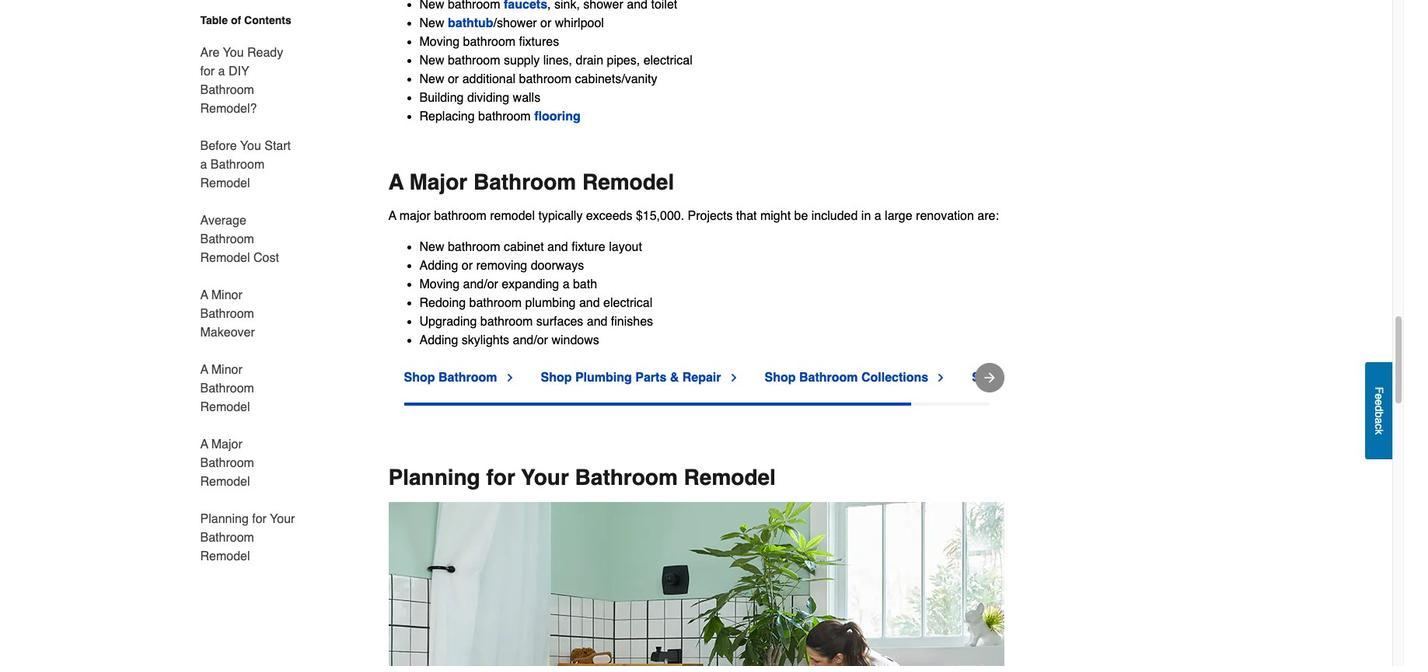 Task type: locate. For each thing, give the bounding box(es) containing it.
a inside a minor bathroom remodel
[[200, 363, 208, 377]]

shop bathroom link
[[404, 369, 516, 388]]

and down bath
[[580, 297, 600, 311]]

2 vertical spatial and
[[587, 315, 608, 329]]

expanding
[[502, 278, 559, 292]]

chevron right image right collections
[[935, 372, 948, 385]]

electrical inside 'new bathroom cabinet and fixture layout adding or removing doorways moving and/or expanding a bath redoing bathroom plumbing and electrical upgrading bathroom surfaces and finishes adding skylights and/or windows'
[[604, 297, 653, 311]]

a for a minor bathroom remodel link in the left of the page
[[200, 363, 208, 377]]

major up major
[[410, 170, 468, 195]]

1 vertical spatial a major bathroom remodel
[[200, 438, 254, 489]]

or
[[541, 17, 552, 31], [448, 73, 459, 87], [462, 259, 473, 273]]

a right in
[[875, 210, 882, 224]]

for inside 'are you ready for a diy bathroom remodel?'
[[200, 65, 215, 79]]

your
[[521, 465, 569, 490], [270, 513, 295, 527]]

3 shop from the left
[[765, 371, 796, 385]]

a inside button
[[1374, 418, 1386, 424]]

and/or down surfaces
[[513, 334, 548, 348]]

e up the b at bottom
[[1374, 400, 1386, 406]]

building
[[420, 91, 464, 105]]

a left bath
[[563, 278, 570, 292]]

layout
[[609, 241, 642, 255]]

1 shop from the left
[[404, 371, 435, 385]]

0 vertical spatial planning for your bathroom remodel
[[389, 465, 776, 490]]

moving up redoing
[[420, 278, 460, 292]]

e up d
[[1374, 394, 1386, 400]]

major down a minor bathroom remodel
[[211, 438, 243, 452]]

shop plumbing parts & repair
[[541, 371, 722, 385]]

1 horizontal spatial or
[[462, 259, 473, 273]]

1 e from the top
[[1374, 394, 1386, 400]]

0 vertical spatial your
[[521, 465, 569, 490]]

before you start a bathroom remodel link
[[200, 128, 298, 202]]

a inside a minor bathroom makeover
[[200, 289, 208, 303]]

and
[[548, 241, 568, 255], [580, 297, 600, 311], [587, 315, 608, 329]]

k
[[1374, 429, 1386, 435]]

0 vertical spatial planning
[[389, 465, 481, 490]]

might
[[761, 210, 791, 224]]

0 horizontal spatial and/or
[[463, 278, 499, 292]]

remodel inside the a major bathroom remodel
[[200, 475, 250, 489]]

bathroom down lines,
[[519, 73, 572, 87]]

minor
[[211, 289, 243, 303], [211, 363, 243, 377]]

a minor bathroom remodel
[[200, 363, 254, 415]]

2 minor from the top
[[211, 363, 243, 377]]

and/or
[[463, 278, 499, 292], [513, 334, 548, 348]]

0 horizontal spatial planning for your bathroom remodel
[[200, 513, 295, 564]]

1 minor from the top
[[211, 289, 243, 303]]

shop
[[404, 371, 435, 385], [541, 371, 572, 385], [765, 371, 796, 385], [973, 371, 1004, 385]]

parts
[[636, 371, 667, 385]]

before
[[200, 139, 237, 153]]

2 e from the top
[[1374, 400, 1386, 406]]

a down before
[[200, 158, 207, 172]]

1 vertical spatial your
[[270, 513, 295, 527]]

or left 'removing'
[[462, 259, 473, 273]]

in
[[862, 210, 871, 224]]

shop bathroom collections
[[765, 371, 929, 385]]

contents
[[244, 14, 291, 26]]

1 vertical spatial or
[[448, 73, 459, 87]]

bathroom
[[463, 35, 516, 49], [448, 54, 501, 68], [519, 73, 572, 87], [478, 110, 531, 124], [434, 210, 487, 224], [448, 241, 501, 255], [470, 297, 522, 311], [481, 315, 533, 329]]

a down a minor bathroom remodel
[[200, 438, 208, 452]]

0 vertical spatial minor
[[211, 289, 243, 303]]

chevron right image
[[728, 372, 740, 385], [935, 372, 948, 385]]

chevron right image inside shop plumbing parts & repair link
[[728, 372, 740, 385]]

electrical
[[644, 54, 693, 68], [604, 297, 653, 311]]

1 vertical spatial and/or
[[513, 334, 548, 348]]

bathroom up additional
[[448, 54, 501, 68]]

you inside 'are you ready for a diy bathroom remodel?'
[[223, 46, 244, 60]]

a
[[389, 170, 404, 195], [389, 210, 397, 224], [200, 289, 208, 303], [200, 363, 208, 377], [200, 438, 208, 452]]

a
[[218, 65, 225, 79], [200, 158, 207, 172], [875, 210, 882, 224], [563, 278, 570, 292], [1374, 418, 1386, 424]]

and up doorways
[[548, 241, 568, 255]]

new bathtub /shower or whirlpool moving bathroom fixtures new bathroom supply lines, drain pipes, electrical new or additional bathroom cabinets/vanity building dividing walls replacing bathroom flooring
[[420, 17, 693, 124]]

2 shop from the left
[[541, 371, 572, 385]]

0 vertical spatial or
[[541, 17, 552, 31]]

2 moving from the top
[[420, 278, 460, 292]]

2 vertical spatial or
[[462, 259, 473, 273]]

1 horizontal spatial and/or
[[513, 334, 548, 348]]

1 vertical spatial moving
[[420, 278, 460, 292]]

major
[[410, 170, 468, 195], [211, 438, 243, 452]]

or up fixtures
[[541, 17, 552, 31]]

moving
[[420, 35, 460, 49], [420, 278, 460, 292]]

average
[[200, 214, 246, 228]]

1 vertical spatial you
[[240, 139, 261, 153]]

moving inside new bathtub /shower or whirlpool moving bathroom fixtures new bathroom supply lines, drain pipes, electrical new or additional bathroom cabinets/vanity building dividing walls replacing bathroom flooring
[[420, 35, 460, 49]]

chevron right image inside shop bathroom collections link
[[935, 372, 948, 385]]

before you start a bathroom remodel
[[200, 139, 291, 191]]

1 vertical spatial planning for your bathroom remodel
[[200, 513, 295, 564]]

1 vertical spatial electrical
[[604, 297, 653, 311]]

a left the diy
[[218, 65, 225, 79]]

remodel?
[[200, 102, 257, 116]]

0 horizontal spatial your
[[270, 513, 295, 527]]

minor down makeover
[[211, 363, 243, 377]]

1 moving from the top
[[420, 35, 460, 49]]

remodel
[[583, 170, 675, 195], [200, 177, 250, 191], [200, 251, 250, 265], [200, 401, 250, 415], [684, 465, 776, 490], [200, 475, 250, 489], [200, 550, 250, 564]]

1 horizontal spatial planning for your bathroom remodel
[[389, 465, 776, 490]]

1 horizontal spatial chevron right image
[[935, 372, 948, 385]]

0 vertical spatial electrical
[[644, 54, 693, 68]]

remodel inside planning for your bathroom remodel
[[200, 550, 250, 564]]

replacing
[[420, 110, 475, 124]]

minor inside a minor bathroom remodel
[[211, 363, 243, 377]]

a major bathroom remodel up remodel
[[389, 170, 675, 195]]

0 vertical spatial you
[[223, 46, 244, 60]]

skylights
[[462, 334, 510, 348]]

4 new from the top
[[420, 241, 445, 255]]

average bathroom remodel cost
[[200, 214, 279, 265]]

3 new from the top
[[420, 73, 445, 87]]

0 vertical spatial for
[[200, 65, 215, 79]]

chevron right image
[[504, 372, 516, 385]]

a left major
[[389, 210, 397, 224]]

upgrading
[[420, 315, 477, 329]]

a major bathroom remodel up planning for your bathroom remodel link on the left bottom
[[200, 438, 254, 489]]

planning
[[389, 465, 481, 490], [200, 513, 249, 527]]

bathroom
[[200, 83, 254, 97], [211, 158, 265, 172], [474, 170, 577, 195], [200, 233, 254, 247], [200, 307, 254, 321], [439, 371, 497, 385], [800, 371, 858, 385], [200, 382, 254, 396], [200, 457, 254, 471], [575, 465, 678, 490], [200, 531, 254, 545]]

$15,000.
[[636, 210, 685, 224]]

4 shop from the left
[[973, 371, 1004, 385]]

0 horizontal spatial major
[[211, 438, 243, 452]]

f e e d b a c k
[[1374, 387, 1386, 435]]

included
[[812, 210, 858, 224]]

1 horizontal spatial a major bathroom remodel
[[389, 170, 675, 195]]

for
[[200, 65, 215, 79], [487, 465, 516, 490], [252, 513, 267, 527]]

1 vertical spatial minor
[[211, 363, 243, 377]]

minor inside a minor bathroom makeover
[[211, 289, 243, 303]]

adding up redoing
[[420, 259, 458, 273]]

you inside 'before you start a bathroom remodel'
[[240, 139, 261, 153]]

you left start
[[240, 139, 261, 153]]

1 vertical spatial adding
[[420, 334, 458, 348]]

plumbing
[[526, 297, 576, 311]]

or up the building on the left of the page
[[448, 73, 459, 87]]

a up k
[[1374, 418, 1386, 424]]

major
[[400, 210, 431, 224]]

electrical up the finishes
[[604, 297, 653, 311]]

2 horizontal spatial or
[[541, 17, 552, 31]]

0 horizontal spatial for
[[200, 65, 215, 79]]

a up makeover
[[200, 289, 208, 303]]

0 horizontal spatial planning
[[200, 513, 249, 527]]

moving down bathtub
[[420, 35, 460, 49]]

2 horizontal spatial for
[[487, 465, 516, 490]]

doorways
[[531, 259, 584, 273]]

redoing
[[420, 297, 466, 311]]

minor up makeover
[[211, 289, 243, 303]]

0 vertical spatial moving
[[420, 35, 460, 49]]

a major bathroom remodel typically exceeds $15,000. projects that might be included in a large renovation are:
[[389, 210, 999, 224]]

0 vertical spatial adding
[[420, 259, 458, 273]]

scrollbar
[[404, 403, 911, 406]]

cabinets/vanity
[[575, 73, 658, 87]]

diy
[[229, 65, 249, 79]]

f e e d b a c k button
[[1366, 362, 1393, 459]]

0 vertical spatial major
[[410, 170, 468, 195]]

0 horizontal spatial chevron right image
[[728, 372, 740, 385]]

exceeds
[[586, 210, 633, 224]]

1 chevron right image from the left
[[728, 372, 740, 385]]

bathroom down bathtub link on the left of page
[[463, 35, 516, 49]]

drain
[[576, 54, 604, 68]]

2 vertical spatial for
[[252, 513, 267, 527]]

remodel
[[490, 210, 535, 224]]

chevron right image for shop plumbing parts & repair
[[728, 372, 740, 385]]

new
[[420, 17, 445, 31], [420, 54, 445, 68], [420, 73, 445, 87], [420, 241, 445, 255]]

chevron right image right repair
[[728, 372, 740, 385]]

1 vertical spatial planning
[[200, 513, 249, 527]]

electrical right 'pipes,'
[[644, 54, 693, 68]]

a inside 'are you ready for a diy bathroom remodel?'
[[218, 65, 225, 79]]

shop for shop bathtubs
[[973, 371, 1004, 385]]

and up windows
[[587, 315, 608, 329]]

adding down the upgrading
[[420, 334, 458, 348]]

remodel inside a minor bathroom remodel
[[200, 401, 250, 415]]

a major bathroom remodel
[[389, 170, 675, 195], [200, 438, 254, 489]]

a major bathroom remodel inside a major bathroom remodel link
[[200, 438, 254, 489]]

bath
[[573, 278, 598, 292]]

0 horizontal spatial or
[[448, 73, 459, 87]]

moving inside 'new bathroom cabinet and fixture layout adding or removing doorways moving and/or expanding a bath redoing bathroom plumbing and electrical upgrading bathroom surfaces and finishes adding skylights and/or windows'
[[420, 278, 460, 292]]

1 horizontal spatial for
[[252, 513, 267, 527]]

a down makeover
[[200, 363, 208, 377]]

major inside table of contents element
[[211, 438, 243, 452]]

0 vertical spatial a major bathroom remodel
[[389, 170, 675, 195]]

1 vertical spatial major
[[211, 438, 243, 452]]

shop bathroom collections link
[[765, 369, 948, 388]]

are:
[[978, 210, 999, 224]]

you up the diy
[[223, 46, 244, 60]]

minor for a minor bathroom remodel
[[211, 363, 243, 377]]

0 horizontal spatial a major bathroom remodel
[[200, 438, 254, 489]]

adding
[[420, 259, 458, 273], [420, 334, 458, 348]]

remodel inside average bathroom remodel cost
[[200, 251, 250, 265]]

2 chevron right image from the left
[[935, 372, 948, 385]]

and/or down 'removing'
[[463, 278, 499, 292]]



Task type: vqa. For each thing, say whether or not it's contained in the screenshot.
out 4
no



Task type: describe. For each thing, give the bounding box(es) containing it.
1 horizontal spatial your
[[521, 465, 569, 490]]

minor for a minor bathroom makeover
[[211, 289, 243, 303]]

fixtures
[[519, 35, 559, 49]]

d
[[1374, 406, 1386, 412]]

dividing
[[467, 91, 510, 105]]

/shower
[[494, 17, 537, 31]]

planning for your bathroom remodel inside table of contents element
[[200, 513, 295, 564]]

&
[[670, 371, 679, 385]]

2 adding from the top
[[420, 334, 458, 348]]

bathroom right major
[[434, 210, 487, 224]]

a for a major bathroom remodel link
[[200, 438, 208, 452]]

a major bathroom remodel link
[[200, 426, 298, 501]]

1 horizontal spatial major
[[410, 170, 468, 195]]

0 vertical spatial and
[[548, 241, 568, 255]]

bathroom inside 'are you ready for a diy bathroom remodel?'
[[200, 83, 254, 97]]

repair
[[683, 371, 722, 385]]

removing
[[476, 259, 528, 273]]

0 vertical spatial and/or
[[463, 278, 499, 292]]

are you ready for a diy bathroom remodel?
[[200, 46, 283, 116]]

1 vertical spatial for
[[487, 465, 516, 490]]

planning inside table of contents element
[[200, 513, 249, 527]]

bathroom inside 'before you start a bathroom remodel'
[[211, 158, 265, 172]]

c
[[1374, 424, 1386, 429]]

1 horizontal spatial planning
[[389, 465, 481, 490]]

shop for shop bathroom collections
[[765, 371, 796, 385]]

flooring
[[535, 110, 581, 124]]

new bathroom cabinet and fixture layout adding or removing doorways moving and/or expanding a bath redoing bathroom plumbing and electrical upgrading bathroom surfaces and finishes adding skylights and/or windows
[[420, 241, 654, 348]]

typically
[[539, 210, 583, 224]]

new inside 'new bathroom cabinet and fixture layout adding or removing doorways moving and/or expanding a bath redoing bathroom plumbing and electrical upgrading bathroom surfaces and finishes adding skylights and/or windows'
[[420, 241, 445, 255]]

bathroom inside planning for your bathroom remodel
[[200, 531, 254, 545]]

windows
[[552, 334, 600, 348]]

a minor bathroom makeover
[[200, 289, 255, 340]]

start
[[265, 139, 291, 153]]

1 new from the top
[[420, 17, 445, 31]]

fixture
[[572, 241, 606, 255]]

or inside 'new bathroom cabinet and fixture layout adding or removing doorways moving and/or expanding a bath redoing bathroom plumbing and electrical upgrading bathroom surfaces and finishes adding skylights and/or windows'
[[462, 259, 473, 273]]

bathroom inside a minor bathroom makeover
[[200, 307, 254, 321]]

bathroom down 'dividing' at the top left of page
[[478, 110, 531, 124]]

surfaces
[[537, 315, 584, 329]]

your inside planning for your bathroom remodel
[[270, 513, 295, 527]]

walls
[[513, 91, 541, 105]]

are
[[200, 46, 220, 60]]

bathtub link
[[448, 17, 494, 31]]

cost
[[254, 251, 279, 265]]

a woman placing a green plant next to a black and white clawfoot tub in a bathtub. image
[[389, 503, 1005, 667]]

makeover
[[200, 326, 255, 340]]

shop for shop plumbing parts & repair
[[541, 371, 572, 385]]

flooring link
[[535, 110, 581, 124]]

planning for your bathroom remodel link
[[200, 501, 298, 566]]

chevron right image for shop bathroom collections
[[935, 372, 948, 385]]

table of contents
[[200, 14, 291, 26]]

2 new from the top
[[420, 54, 445, 68]]

1 adding from the top
[[420, 259, 458, 273]]

a minor bathroom remodel link
[[200, 352, 298, 426]]

bathroom inside average bathroom remodel cost
[[200, 233, 254, 247]]

b
[[1374, 412, 1386, 418]]

bathroom down 'removing'
[[470, 297, 522, 311]]

shop for shop bathroom
[[404, 371, 435, 385]]

of
[[231, 14, 241, 26]]

whirlpool
[[555, 17, 604, 31]]

for inside planning for your bathroom remodel
[[252, 513, 267, 527]]

projects
[[688, 210, 733, 224]]

bathtubs
[[1007, 371, 1061, 385]]

you for are
[[223, 46, 244, 60]]

pipes,
[[607, 54, 640, 68]]

are you ready for a diy bathroom remodel? link
[[200, 34, 298, 128]]

bathroom up skylights
[[481, 315, 533, 329]]

renovation
[[916, 210, 975, 224]]

shop bathtubs
[[973, 371, 1061, 385]]

shop plumbing parts & repair link
[[541, 369, 740, 388]]

additional
[[463, 73, 516, 87]]

arrow right image
[[982, 371, 998, 386]]

a up major
[[389, 170, 404, 195]]

shop bathroom
[[404, 371, 497, 385]]

1 vertical spatial and
[[580, 297, 600, 311]]

cabinet
[[504, 241, 544, 255]]

electrical inside new bathtub /shower or whirlpool moving bathroom fixtures new bathroom supply lines, drain pipes, electrical new or additional bathroom cabinets/vanity building dividing walls replacing bathroom flooring
[[644, 54, 693, 68]]

a inside 'new bathroom cabinet and fixture layout adding or removing doorways moving and/or expanding a bath redoing bathroom plumbing and electrical upgrading bathroom surfaces and finishes adding skylights and/or windows'
[[563, 278, 570, 292]]

a minor bathroom makeover link
[[200, 277, 298, 352]]

average bathroom remodel cost link
[[200, 202, 298, 277]]

a inside 'before you start a bathroom remodel'
[[200, 158, 207, 172]]

bathroom up 'removing'
[[448, 241, 501, 255]]

large
[[885, 210, 913, 224]]

plumbing
[[576, 371, 632, 385]]

remodel inside 'before you start a bathroom remodel'
[[200, 177, 250, 191]]

bathtub
[[448, 17, 494, 31]]

that
[[737, 210, 757, 224]]

supply
[[504, 54, 540, 68]]

f
[[1374, 387, 1386, 394]]

a for a minor bathroom makeover link
[[200, 289, 208, 303]]

table of contents element
[[182, 12, 298, 566]]

ready
[[247, 46, 283, 60]]

finishes
[[611, 315, 654, 329]]

collections
[[862, 371, 929, 385]]

you for before
[[240, 139, 261, 153]]

lines,
[[544, 54, 573, 68]]

be
[[795, 210, 809, 224]]

table
[[200, 14, 228, 26]]

shop bathtubs link
[[973, 369, 1080, 388]]



